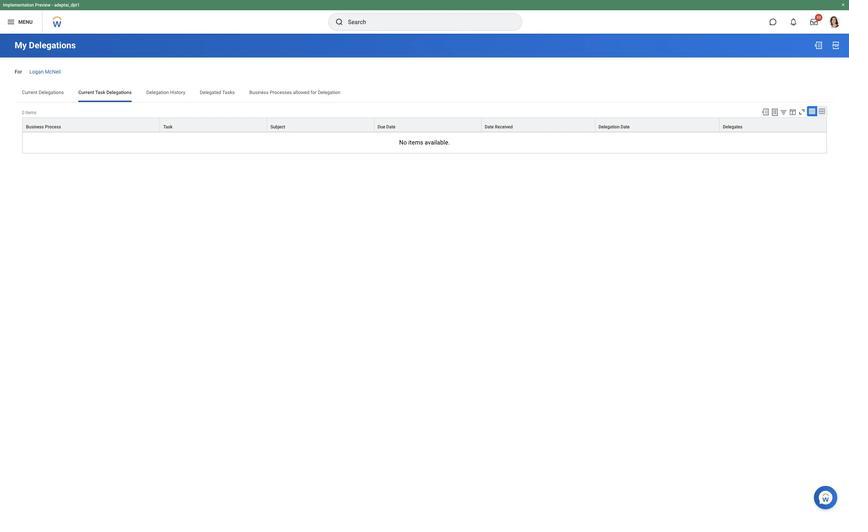Task type: describe. For each thing, give the bounding box(es) containing it.
delegations for my delegations
[[29, 40, 76, 50]]

business for business process
[[26, 124, 44, 129]]

menu button
[[0, 10, 42, 34]]

export to excel image
[[815, 41, 823, 50]]

received
[[495, 124, 513, 129]]

search image
[[335, 18, 344, 26]]

date received button
[[482, 118, 595, 132]]

for
[[15, 69, 22, 75]]

current task delegations
[[78, 90, 132, 95]]

current delegations
[[22, 90, 64, 95]]

preview
[[35, 3, 51, 8]]

close environment banner image
[[842, 3, 846, 7]]

business processes allowed for delegation
[[250, 90, 341, 95]]

delegates
[[723, 124, 743, 129]]

Search Workday  search field
[[348, 14, 507, 30]]

delegations for current delegations
[[39, 90, 64, 95]]

notifications large image
[[790, 18, 798, 26]]

business process
[[26, 124, 61, 129]]

due
[[378, 124, 386, 129]]

1 horizontal spatial delegation
[[318, 90, 341, 95]]

select to filter grid data image
[[780, 108, 788, 116]]

implementation preview -   adeptai_dpt1
[[3, 3, 80, 8]]

0 items
[[22, 110, 36, 115]]

processes
[[270, 90, 292, 95]]

row inside my delegations main content
[[22, 117, 827, 132]]

current for current task delegations
[[78, 90, 94, 95]]

process
[[45, 124, 61, 129]]

date received
[[485, 124, 513, 129]]

export to worksheets image
[[771, 108, 780, 117]]

for
[[311, 90, 317, 95]]

view printable version (pdf) image
[[832, 41, 841, 50]]

fullscreen image
[[798, 108, 806, 116]]

business process button
[[23, 118, 160, 132]]

task inside popup button
[[163, 124, 173, 129]]

business for business processes allowed for delegation
[[250, 90, 269, 95]]

due date
[[378, 124, 396, 129]]

available.
[[425, 139, 450, 146]]



Task type: vqa. For each thing, say whether or not it's contained in the screenshot.
chevron right small image
no



Task type: locate. For each thing, give the bounding box(es) containing it.
1 horizontal spatial date
[[485, 124, 494, 129]]

menu banner
[[0, 0, 850, 34]]

2 current from the left
[[78, 90, 94, 95]]

expand table image
[[819, 107, 826, 115]]

toolbar
[[759, 106, 828, 117]]

profile logan mcneil image
[[829, 16, 841, 29]]

allowed
[[293, 90, 310, 95]]

0
[[22, 110, 24, 115]]

0 horizontal spatial business
[[26, 124, 44, 129]]

task up business process popup button
[[95, 90, 105, 95]]

0 horizontal spatial task
[[95, 90, 105, 95]]

33 button
[[806, 14, 823, 30]]

inbox large image
[[811, 18, 818, 26]]

delegation
[[146, 90, 169, 95], [318, 90, 341, 95], [599, 124, 620, 129]]

business
[[250, 90, 269, 95], [26, 124, 44, 129]]

current up business process popup button
[[78, 90, 94, 95]]

33
[[817, 15, 821, 19]]

table image
[[809, 107, 816, 115]]

date
[[387, 124, 396, 129], [485, 124, 494, 129], [621, 124, 630, 129]]

delegated tasks
[[200, 90, 235, 95]]

tasks
[[222, 90, 235, 95]]

click to view/edit grid preferences image
[[789, 108, 797, 116]]

0 horizontal spatial items
[[26, 110, 36, 115]]

delegation date
[[599, 124, 630, 129]]

0 vertical spatial business
[[250, 90, 269, 95]]

0 vertical spatial items
[[26, 110, 36, 115]]

toolbar inside my delegations main content
[[759, 106, 828, 117]]

logan mcneil link
[[29, 67, 61, 75]]

current
[[22, 90, 38, 95], [78, 90, 94, 95]]

1 horizontal spatial current
[[78, 90, 94, 95]]

implementation
[[3, 3, 34, 8]]

2 horizontal spatial delegation
[[599, 124, 620, 129]]

tab list
[[15, 84, 835, 102]]

2 horizontal spatial date
[[621, 124, 630, 129]]

task down delegation history
[[163, 124, 173, 129]]

date for delegation date
[[621, 124, 630, 129]]

subject
[[271, 124, 285, 129]]

delegates button
[[720, 118, 827, 132]]

2 date from the left
[[485, 124, 494, 129]]

business inside tab list
[[250, 90, 269, 95]]

items
[[26, 110, 36, 115], [409, 139, 424, 146]]

1 current from the left
[[22, 90, 38, 95]]

items right 0
[[26, 110, 36, 115]]

delegation history
[[146, 90, 185, 95]]

1 date from the left
[[387, 124, 396, 129]]

date for due date
[[387, 124, 396, 129]]

export to excel image
[[762, 108, 770, 116]]

0 horizontal spatial date
[[387, 124, 396, 129]]

items right no
[[409, 139, 424, 146]]

items for 0
[[26, 110, 36, 115]]

1 horizontal spatial items
[[409, 139, 424, 146]]

due date button
[[375, 118, 481, 132]]

task inside tab list
[[95, 90, 105, 95]]

business left processes
[[250, 90, 269, 95]]

-
[[52, 3, 53, 8]]

1 vertical spatial business
[[26, 124, 44, 129]]

date inside popup button
[[621, 124, 630, 129]]

no items available.
[[400, 139, 450, 146]]

row
[[22, 117, 827, 132]]

1 vertical spatial task
[[163, 124, 173, 129]]

justify image
[[7, 18, 15, 26]]

0 horizontal spatial delegation
[[146, 90, 169, 95]]

tab list containing current delegations
[[15, 84, 835, 102]]

task button
[[160, 118, 267, 132]]

my
[[15, 40, 27, 50]]

my delegations main content
[[0, 34, 850, 180]]

row containing business process
[[22, 117, 827, 132]]

subject button
[[267, 118, 374, 132]]

delegations
[[29, 40, 76, 50], [39, 90, 64, 95], [106, 90, 132, 95]]

logan mcneil
[[29, 69, 61, 75]]

logan
[[29, 69, 44, 75]]

0 horizontal spatial current
[[22, 90, 38, 95]]

delegation for delegation history
[[146, 90, 169, 95]]

1 vertical spatial items
[[409, 139, 424, 146]]

task
[[95, 90, 105, 95], [163, 124, 173, 129]]

delegation for delegation date
[[599, 124, 620, 129]]

current up 0 items
[[22, 90, 38, 95]]

current for current delegations
[[22, 90, 38, 95]]

delegated
[[200, 90, 221, 95]]

0 vertical spatial task
[[95, 90, 105, 95]]

3 date from the left
[[621, 124, 630, 129]]

delegation inside popup button
[[599, 124, 620, 129]]

delegation date button
[[596, 118, 720, 132]]

1 horizontal spatial task
[[163, 124, 173, 129]]

my delegations
[[15, 40, 76, 50]]

menu
[[18, 19, 33, 25]]

mcneil
[[45, 69, 61, 75]]

items for no
[[409, 139, 424, 146]]

no
[[400, 139, 407, 146]]

adeptai_dpt1
[[54, 3, 80, 8]]

history
[[170, 90, 185, 95]]

tab list inside my delegations main content
[[15, 84, 835, 102]]

business down 0 items
[[26, 124, 44, 129]]

1 horizontal spatial business
[[250, 90, 269, 95]]

business inside business process popup button
[[26, 124, 44, 129]]



